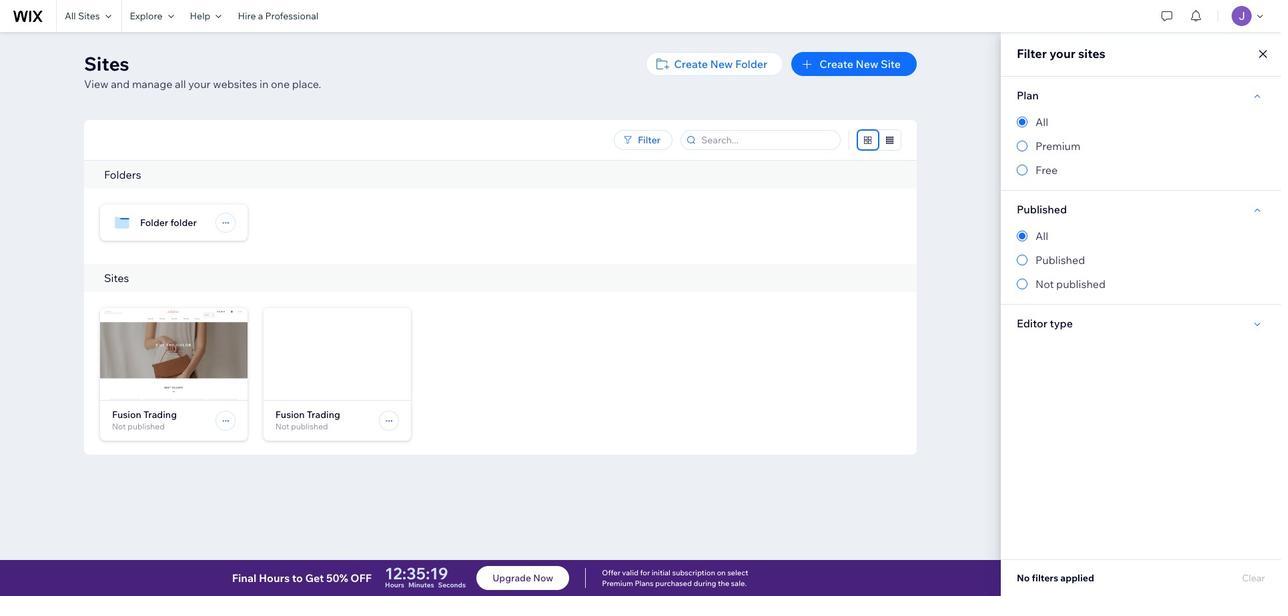 Task type: locate. For each thing, give the bounding box(es) containing it.
hours for 12:35:19
[[385, 581, 404, 590]]

your right all
[[188, 77, 211, 91]]

sites for sites
[[104, 272, 129, 285]]

create for create new folder
[[674, 57, 708, 71]]

0 horizontal spatial create
[[674, 57, 708, 71]]

2 fusion from the left
[[275, 409, 305, 421]]

1 fusion trading not published from the left
[[112, 409, 177, 432]]

create new folder
[[674, 57, 768, 71]]

your
[[1050, 46, 1076, 61], [188, 77, 211, 91]]

published down the free
[[1017, 203, 1067, 216]]

0 horizontal spatial published
[[128, 422, 165, 432]]

editor type
[[1017, 317, 1073, 330]]

published up not published
[[1036, 254, 1085, 267]]

manage
[[132, 77, 172, 91]]

1 option group from the top
[[1017, 114, 1265, 178]]

create new site link
[[792, 52, 917, 76]]

published
[[1017, 203, 1067, 216], [1036, 254, 1085, 267]]

1 vertical spatial premium
[[602, 579, 633, 589]]

fusion trading not published
[[112, 409, 177, 432], [275, 409, 340, 432]]

0 vertical spatial folder
[[735, 57, 768, 71]]

sites inside sites view and manage all your websites in one place.
[[84, 52, 129, 75]]

on
[[717, 569, 726, 578]]

filters
[[1032, 573, 1058, 585]]

not
[[1036, 278, 1054, 291], [112, 422, 126, 432], [275, 422, 289, 432]]

filter for filter your sites
[[1017, 46, 1047, 61]]

0 vertical spatial option group
[[1017, 114, 1265, 178]]

0 horizontal spatial hours
[[259, 572, 290, 585]]

2 new from the left
[[856, 57, 878, 71]]

your left sites
[[1050, 46, 1076, 61]]

subscription
[[672, 569, 715, 578]]

0 horizontal spatial your
[[188, 77, 211, 91]]

2 trading from the left
[[307, 409, 340, 421]]

trading for second fusion trading "image"
[[307, 409, 340, 421]]

create inside button
[[674, 57, 708, 71]]

1 horizontal spatial folder
[[735, 57, 768, 71]]

the
[[718, 579, 729, 589]]

50%
[[326, 572, 348, 585]]

filter
[[1017, 46, 1047, 61], [638, 134, 661, 146]]

0 horizontal spatial trading
[[143, 409, 177, 421]]

sale.
[[731, 579, 747, 589]]

12:35:19
[[385, 564, 448, 584]]

and
[[111, 77, 130, 91]]

0 horizontal spatial filter
[[638, 134, 661, 146]]

1 vertical spatial option group
[[1017, 228, 1265, 292]]

0 vertical spatial premium
[[1036, 139, 1081, 153]]

explore
[[130, 10, 163, 22]]

0 horizontal spatial fusion
[[112, 409, 141, 421]]

all
[[65, 10, 76, 22], [1036, 115, 1048, 129], [1036, 230, 1048, 243]]

1 horizontal spatial published
[[291, 422, 328, 432]]

0 vertical spatial published
[[1017, 203, 1067, 216]]

minutes
[[408, 581, 434, 590]]

1 horizontal spatial new
[[856, 57, 878, 71]]

1 fusion from the left
[[112, 409, 141, 421]]

hours left to
[[259, 572, 290, 585]]

list
[[100, 308, 917, 455]]

create new site
[[820, 57, 901, 71]]

create
[[674, 57, 708, 71], [820, 57, 853, 71]]

final hours to get 50% off
[[232, 572, 372, 585]]

2 horizontal spatial not
[[1036, 278, 1054, 291]]

applied
[[1061, 573, 1094, 585]]

new inside button
[[710, 57, 733, 71]]

create for create new site
[[820, 57, 853, 71]]

filter inside filter button
[[638, 134, 661, 146]]

0 horizontal spatial not
[[112, 422, 126, 432]]

0 horizontal spatial fusion trading not published
[[112, 409, 177, 432]]

2 vertical spatial sites
[[104, 272, 129, 285]]

folder folder
[[140, 217, 197, 229]]

seconds
[[438, 581, 466, 590]]

1 horizontal spatial create
[[820, 57, 853, 71]]

all sites
[[65, 10, 100, 22]]

for
[[640, 569, 650, 578]]

1 new from the left
[[710, 57, 733, 71]]

0 horizontal spatial fusion trading image
[[100, 308, 247, 400]]

new
[[710, 57, 733, 71], [856, 57, 878, 71]]

0 vertical spatial filter
[[1017, 46, 1047, 61]]

premium down offer
[[602, 579, 633, 589]]

valid
[[622, 569, 639, 578]]

1 horizontal spatial trading
[[307, 409, 340, 421]]

final
[[232, 572, 256, 585]]

not for second fusion trading "image" from the right
[[112, 422, 126, 432]]

2 vertical spatial all
[[1036, 230, 1048, 243]]

premium up the free
[[1036, 139, 1081, 153]]

0 vertical spatial your
[[1050, 46, 1076, 61]]

1 trading from the left
[[143, 409, 177, 421]]

type
[[1050, 317, 1073, 330]]

help
[[190, 10, 210, 22]]

hours for final
[[259, 572, 290, 585]]

0 horizontal spatial folder
[[140, 217, 168, 229]]

2 fusion trading not published from the left
[[275, 409, 340, 432]]

1 vertical spatial sites
[[84, 52, 129, 75]]

1 horizontal spatial filter
[[1017, 46, 1047, 61]]

now
[[533, 573, 553, 585]]

fusion
[[112, 409, 141, 421], [275, 409, 305, 421]]

premium inside offer valid for initial subscription on select premium plans purchased during the sale.
[[602, 579, 633, 589]]

fusion trading image
[[100, 308, 247, 400], [263, 308, 411, 400]]

1 horizontal spatial fusion
[[275, 409, 305, 421]]

editor
[[1017, 317, 1048, 330]]

premium
[[1036, 139, 1081, 153], [602, 579, 633, 589]]

2 option group from the top
[[1017, 228, 1265, 292]]

websites
[[213, 77, 257, 91]]

1 horizontal spatial hours
[[385, 581, 404, 590]]

option group for plan
[[1017, 114, 1265, 178]]

upgrade
[[493, 573, 531, 585]]

hours inside 12:35:19 hours minutes seconds
[[385, 581, 404, 590]]

1 horizontal spatial fusion trading image
[[263, 308, 411, 400]]

1 horizontal spatial fusion trading not published
[[275, 409, 340, 432]]

1 vertical spatial filter
[[638, 134, 661, 146]]

hours left minutes
[[385, 581, 404, 590]]

all for published
[[1036, 230, 1048, 243]]

option group
[[1017, 114, 1265, 178], [1017, 228, 1265, 292]]

published
[[1056, 278, 1106, 291], [128, 422, 165, 432], [291, 422, 328, 432]]

0 horizontal spatial premium
[[602, 579, 633, 589]]

sites
[[78, 10, 100, 22], [84, 52, 129, 75], [104, 272, 129, 285]]

folder
[[735, 57, 768, 71], [140, 217, 168, 229]]

free
[[1036, 163, 1058, 177]]

2 create from the left
[[820, 57, 853, 71]]

1 vertical spatial all
[[1036, 115, 1048, 129]]

0 horizontal spatial new
[[710, 57, 733, 71]]

fusion trading not published for second fusion trading "image" from the right
[[112, 409, 177, 432]]

2 fusion trading image from the left
[[263, 308, 411, 400]]

no filters applied
[[1017, 573, 1094, 585]]

place.
[[292, 77, 321, 91]]

fusion for second fusion trading "image" from the right
[[112, 409, 141, 421]]

select
[[727, 569, 748, 578]]

1 create from the left
[[674, 57, 708, 71]]

option group for published
[[1017, 228, 1265, 292]]

hours
[[259, 572, 290, 585], [385, 581, 404, 590]]

trading
[[143, 409, 177, 421], [307, 409, 340, 421]]

1 vertical spatial your
[[188, 77, 211, 91]]

1 horizontal spatial not
[[275, 422, 289, 432]]

hire
[[238, 10, 256, 22]]

1 vertical spatial folder
[[140, 217, 168, 229]]



Task type: describe. For each thing, give the bounding box(es) containing it.
purchased
[[655, 579, 692, 589]]

in
[[260, 77, 268, 91]]

hire a professional link
[[230, 0, 326, 32]]

offer valid for initial subscription on select premium plans purchased during the sale.
[[602, 569, 748, 589]]

published for second fusion trading "image" from the right
[[128, 422, 165, 432]]

help button
[[182, 0, 230, 32]]

no
[[1017, 573, 1030, 585]]

your inside sites view and manage all your websites in one place.
[[188, 77, 211, 91]]

filter your sites
[[1017, 46, 1106, 61]]

plan
[[1017, 89, 1039, 102]]

one
[[271, 77, 290, 91]]

folder folder list
[[100, 205, 917, 264]]

0 vertical spatial sites
[[78, 10, 100, 22]]

1 horizontal spatial premium
[[1036, 139, 1081, 153]]

folder inside button
[[735, 57, 768, 71]]

off
[[351, 572, 372, 585]]

1 vertical spatial published
[[1036, 254, 1085, 267]]

folder inside list
[[140, 217, 168, 229]]

fusion trading not published for second fusion trading "image"
[[275, 409, 340, 432]]

folders
[[104, 168, 141, 182]]

all for plan
[[1036, 115, 1048, 129]]

new for folder
[[710, 57, 733, 71]]

all
[[175, 77, 186, 91]]

during
[[694, 579, 716, 589]]

folder
[[170, 217, 197, 229]]

1 horizontal spatial your
[[1050, 46, 1076, 61]]

create new folder button
[[646, 52, 784, 76]]

site
[[881, 57, 901, 71]]

list containing fusion trading
[[100, 308, 917, 455]]

published for second fusion trading "image"
[[291, 422, 328, 432]]

1 fusion trading image from the left
[[100, 308, 247, 400]]

get
[[305, 572, 324, 585]]

2 horizontal spatial published
[[1056, 278, 1106, 291]]

Search... field
[[697, 131, 836, 149]]

upgrade now
[[493, 573, 553, 585]]

sites for sites view and manage all your websites in one place.
[[84, 52, 129, 75]]

a
[[258, 10, 263, 22]]

new for site
[[856, 57, 878, 71]]

not for second fusion trading "image"
[[275, 422, 289, 432]]

professional
[[265, 10, 318, 22]]

plans
[[635, 579, 654, 589]]

trading for second fusion trading "image" from the right
[[143, 409, 177, 421]]

initial
[[652, 569, 671, 578]]

12:35:19 hours minutes seconds
[[385, 564, 466, 590]]

view
[[84, 77, 108, 91]]

offer
[[602, 569, 621, 578]]

sites view and manage all your websites in one place.
[[84, 52, 321, 91]]

fusion for second fusion trading "image"
[[275, 409, 305, 421]]

sites
[[1078, 46, 1106, 61]]

hire a professional
[[238, 10, 318, 22]]

0 vertical spatial all
[[65, 10, 76, 22]]

to
[[292, 572, 303, 585]]

upgrade now button
[[477, 567, 569, 591]]

not published
[[1036, 278, 1106, 291]]

filter button
[[614, 130, 673, 150]]

filter for filter
[[638, 134, 661, 146]]



Task type: vqa. For each thing, say whether or not it's contained in the screenshot.
Hire
yes



